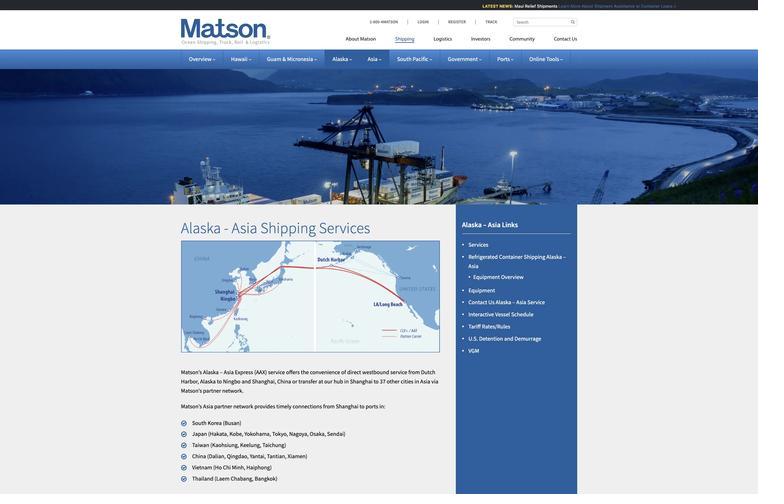 Task type: vqa. For each thing, say whether or not it's contained in the screenshot.
the bottommost the Contact
yes



Task type: describe. For each thing, give the bounding box(es) containing it.
1 service from the left
[[268, 369, 285, 376]]

about matson link
[[346, 34, 386, 47]]

south pacific
[[397, 55, 429, 63]]

online tools
[[530, 55, 560, 63]]

korea
[[208, 419, 222, 427]]

tantian,
[[267, 453, 287, 460]]

taiwan (kaohsiung, keelung, taichung)
[[192, 442, 286, 449]]

government
[[448, 55, 478, 63]]

asia inside the refrigerated container shipping alaska – asia
[[469, 262, 479, 270]]

shipping inside the refrigerated container shipping alaska – asia
[[524, 253, 546, 261]]

refrigerated container shipping alaska – asia
[[469, 253, 566, 270]]

keelung,
[[240, 442, 261, 449]]

asia right -
[[232, 218, 258, 238]]

0 vertical spatial services
[[319, 218, 370, 238]]

contact us alaska – asia service link
[[469, 299, 545, 306]]

contact for contact us
[[554, 37, 571, 42]]

interactive vessel schedule link
[[469, 311, 534, 318]]

learn
[[555, 4, 565, 9]]

register
[[449, 19, 466, 25]]

haiphong)
[[247, 464, 272, 471]]

(hakata,
[[208, 430, 228, 438]]

1 horizontal spatial or
[[632, 4, 636, 9]]

u.s. detention and demurrage link
[[469, 335, 542, 342]]

tariff rates/rules
[[469, 323, 511, 330]]

overview link
[[189, 55, 216, 63]]

(ho
[[213, 464, 222, 471]]

sendai)
[[327, 430, 346, 438]]

tokyo,
[[272, 430, 288, 438]]

contact us link
[[545, 34, 578, 47]]

alaska - asia shipping services
[[181, 218, 370, 238]]

harbor,
[[181, 378, 199, 385]]

community link
[[500, 34, 545, 47]]

yantai,
[[250, 453, 266, 460]]

0 vertical spatial container
[[637, 4, 656, 9]]

express
[[235, 369, 253, 376]]

ports link
[[498, 55, 514, 63]]

shipment
[[590, 4, 609, 9]]

(kaohsiung,
[[211, 442, 239, 449]]

u.s. detention and demurrage
[[469, 335, 542, 342]]

direct
[[347, 369, 361, 376]]

asia down about matson link
[[368, 55, 378, 63]]

chabang,
[[231, 475, 254, 482]]

logistics
[[434, 37, 452, 42]]

refrigerated container shipping alaska – asia link
[[469, 253, 566, 270]]

equipment for equipment overview
[[474, 273, 500, 281]]

hawaii
[[231, 55, 248, 63]]

37
[[380, 378, 386, 385]]

from inside matson's alaska – asia express (aax) service offers the convenience of direct westbound service from dutch harbor, alaska to ningbo and shanghai, china or transfer at our hub in shanghai to 37 other cities in asia via matson's partner network.
[[409, 369, 420, 376]]

vessel
[[496, 311, 510, 318]]

alaska – asia links section
[[448, 205, 586, 494]]

top menu navigation
[[346, 34, 578, 47]]

&
[[283, 55, 286, 63]]

interactive vessel schedule
[[469, 311, 534, 318]]

tariff
[[469, 323, 481, 330]]

long beach image
[[373, 264, 445, 336]]

south korea (busan)
[[192, 419, 241, 427]]

relief
[[521, 4, 532, 9]]

services link
[[469, 241, 489, 249]]

overview inside alaska – asia links section
[[501, 273, 524, 281]]

alaska services image
[[181, 241, 440, 353]]

refrigerated
[[469, 253, 498, 261]]

alaska inside the refrigerated container shipping alaska – asia
[[547, 253, 562, 261]]

(laem
[[215, 475, 230, 482]]

the
[[301, 369, 309, 376]]

network.
[[222, 387, 244, 395]]

chi
[[223, 464, 231, 471]]

latest
[[478, 4, 494, 9]]

bangkok)
[[255, 475, 278, 482]]

service
[[528, 299, 545, 306]]

guam & micronesia link
[[267, 55, 317, 63]]

partner inside matson's alaska – asia express (aax) service offers the convenience of direct westbound service from dutch harbor, alaska to ningbo and shanghai, china or transfer at our hub in shanghai to 37 other cities in asia via matson's partner network.
[[203, 387, 221, 395]]

in:
[[380, 403, 386, 410]]

of
[[342, 369, 346, 376]]

– inside the refrigerated container shipping alaska – asia
[[564, 253, 566, 261]]

online tools link
[[530, 55, 563, 63]]

track
[[486, 19, 498, 25]]

thailand (laem chabang, bangkok)
[[192, 475, 278, 482]]

latest news: maui relief shipments learn more about shipment assistance or container loans >
[[478, 4, 672, 9]]

dutch harbor image
[[299, 227, 371, 299]]

maui
[[511, 4, 520, 9]]

1 vertical spatial shanghai
[[336, 403, 359, 410]]

investors link
[[462, 34, 500, 47]]

1 vertical spatial partner
[[214, 403, 232, 410]]

1 vertical spatial china
[[192, 453, 206, 460]]

tools
[[547, 55, 560, 63]]

1 in from the left
[[345, 378, 349, 385]]

dutch
[[421, 369, 436, 376]]

(aax)
[[254, 369, 267, 376]]

matson's for matson's asia partner network provides timely connections from shanghai to ports in:
[[181, 403, 202, 410]]

equipment overview link
[[474, 273, 524, 281]]

provides
[[255, 403, 275, 410]]

us for contact us alaska – asia service
[[489, 299, 495, 306]]

our
[[325, 378, 333, 385]]

interactive
[[469, 311, 494, 318]]

asia up ningbo
[[224, 369, 234, 376]]

blue matson logo with ocean, shipping, truck, rail and logistics written beneath it. image
[[181, 19, 271, 45]]

container inside the refrigerated container shipping alaska – asia
[[499, 253, 523, 261]]

about inside top menu navigation
[[346, 37, 359, 42]]

shanghai,
[[252, 378, 276, 385]]

china inside matson's alaska – asia express (aax) service offers the convenience of direct westbound service from dutch harbor, alaska to ningbo and shanghai, china or transfer at our hub in shanghai to 37 other cities in asia via matson's partner network.
[[277, 378, 291, 385]]

hawaii link
[[231, 55, 252, 63]]



Task type: locate. For each thing, give the bounding box(es) containing it.
us for contact us
[[572, 37, 578, 42]]

None search field
[[514, 18, 578, 26]]

matson
[[360, 37, 376, 42]]

vietnam (ho chi minh, haiphong)
[[192, 464, 272, 471]]

south pacific link
[[397, 55, 433, 63]]

more
[[567, 4, 576, 9]]

shanghai down direct
[[350, 378, 373, 385]]

thailand
[[192, 475, 214, 482]]

or down offers
[[292, 378, 298, 385]]

0 horizontal spatial to
[[217, 378, 222, 385]]

login
[[418, 19, 429, 25]]

1-
[[370, 19, 373, 25]]

1 horizontal spatial overview
[[501, 273, 524, 281]]

asia up schedule in the bottom right of the page
[[517, 299, 527, 306]]

0 horizontal spatial south
[[192, 419, 207, 427]]

japan (hakata, kobe, yokohama, tokyo, nagoya, osaka, sendai)
[[192, 430, 346, 438]]

service
[[268, 369, 285, 376], [391, 369, 408, 376]]

china down the 'taiwan' on the bottom
[[192, 453, 206, 460]]

equipment overview
[[474, 273, 524, 281]]

0 horizontal spatial in
[[345, 378, 349, 385]]

0 horizontal spatial services
[[319, 218, 370, 238]]

1-800-4matson
[[370, 19, 398, 25]]

to left 37
[[374, 378, 379, 385]]

to left ports
[[360, 403, 365, 410]]

at
[[319, 378, 323, 385]]

1 horizontal spatial shipping
[[396, 37, 415, 42]]

1 horizontal spatial in
[[415, 378, 419, 385]]

in right hub
[[345, 378, 349, 385]]

register link
[[439, 19, 476, 25]]

us up interactive vessel schedule link
[[489, 299, 495, 306]]

4matson
[[381, 19, 398, 25]]

0 horizontal spatial shipping
[[261, 218, 316, 238]]

container left loans
[[637, 4, 656, 9]]

matson ship at dutch harbor image
[[0, 59, 759, 205]]

1 horizontal spatial from
[[409, 369, 420, 376]]

community
[[510, 37, 535, 42]]

track link
[[476, 19, 498, 25]]

0 vertical spatial shipping
[[396, 37, 415, 42]]

from up 'cities'
[[409, 369, 420, 376]]

pacific
[[413, 55, 429, 63]]

1 vertical spatial from
[[323, 403, 335, 410]]

0 vertical spatial south
[[397, 55, 412, 63]]

1 vertical spatial south
[[192, 419, 207, 427]]

south left pacific
[[397, 55, 412, 63]]

1 horizontal spatial services
[[469, 241, 489, 249]]

to left ningbo
[[217, 378, 222, 385]]

partner up south korea (busan)
[[214, 403, 232, 410]]

0 vertical spatial partner
[[203, 387, 221, 395]]

1 vertical spatial shipping
[[261, 218, 316, 238]]

us down 'search' image
[[572, 37, 578, 42]]

or
[[632, 4, 636, 9], [292, 378, 298, 385]]

800-
[[373, 19, 381, 25]]

1 vertical spatial about
[[346, 37, 359, 42]]

shanghai inside matson's alaska – asia express (aax) service offers the convenience of direct westbound service from dutch harbor, alaska to ningbo and shanghai, china or transfer at our hub in shanghai to 37 other cities in asia via matson's partner network.
[[350, 378, 373, 385]]

1 vertical spatial overview
[[501, 273, 524, 281]]

guam & micronesia
[[267, 55, 313, 63]]

asia left the links
[[488, 220, 501, 229]]

0 horizontal spatial china
[[192, 453, 206, 460]]

1 horizontal spatial about
[[578, 4, 589, 9]]

from
[[409, 369, 420, 376], [323, 403, 335, 410]]

1 horizontal spatial container
[[637, 4, 656, 9]]

0 horizontal spatial us
[[489, 299, 495, 306]]

guam
[[267, 55, 282, 63]]

0 vertical spatial or
[[632, 4, 636, 9]]

0 horizontal spatial from
[[323, 403, 335, 410]]

ports
[[498, 55, 510, 63]]

shipping
[[396, 37, 415, 42], [261, 218, 316, 238], [524, 253, 546, 261]]

shanghai left ports
[[336, 403, 359, 410]]

search image
[[571, 20, 575, 24]]

1 horizontal spatial service
[[391, 369, 408, 376]]

qingdao,
[[227, 453, 249, 460]]

1 vertical spatial us
[[489, 299, 495, 306]]

south for south korea (busan)
[[192, 419, 207, 427]]

>
[[670, 4, 672, 9]]

1-800-4matson link
[[370, 19, 408, 25]]

taichung)
[[263, 442, 286, 449]]

equipment down equipment overview link
[[469, 287, 495, 294]]

equipment for the equipment link on the right bottom
[[469, 287, 495, 294]]

osaka,
[[310, 430, 326, 438]]

0 vertical spatial china
[[277, 378, 291, 385]]

news:
[[495, 4, 510, 9]]

alaska link
[[333, 55, 352, 63]]

us inside top menu navigation
[[572, 37, 578, 42]]

shipments
[[533, 4, 553, 9]]

japan
[[192, 430, 207, 438]]

offers
[[286, 369, 300, 376]]

1 horizontal spatial to
[[360, 403, 365, 410]]

in
[[345, 378, 349, 385], [415, 378, 419, 385]]

and inside alaska – asia links section
[[505, 335, 514, 342]]

about right more
[[578, 4, 589, 9]]

china down offers
[[277, 378, 291, 385]]

equipment
[[474, 273, 500, 281], [469, 287, 495, 294]]

1 vertical spatial and
[[242, 378, 251, 385]]

matson's alaska – asia express (aax) service offers the convenience of direct westbound service from dutch harbor, alaska to ningbo and shanghai, china or transfer at our hub in shanghai to 37 other cities in asia via matson's partner network.
[[181, 369, 439, 395]]

asia link
[[368, 55, 382, 63]]

service up shanghai,
[[268, 369, 285, 376]]

0 vertical spatial shanghai
[[350, 378, 373, 385]]

cities
[[401, 378, 414, 385]]

1 vertical spatial services
[[469, 241, 489, 249]]

– inside matson's alaska – asia express (aax) service offers the convenience of direct westbound service from dutch harbor, alaska to ningbo and shanghai, china or transfer at our hub in shanghai to 37 other cities in asia via matson's partner network.
[[220, 369, 223, 376]]

china
[[277, 378, 291, 385], [192, 453, 206, 460]]

convenience
[[310, 369, 340, 376]]

and
[[505, 335, 514, 342], [242, 378, 251, 385]]

south
[[397, 55, 412, 63], [192, 419, 207, 427]]

china (dalian, qingdao, yantai, tantian, xiamen)
[[192, 453, 308, 460]]

about left the matson
[[346, 37, 359, 42]]

2 horizontal spatial to
[[374, 378, 379, 385]]

0 vertical spatial us
[[572, 37, 578, 42]]

and down rates/rules
[[505, 335, 514, 342]]

2 service from the left
[[391, 369, 408, 376]]

1 vertical spatial or
[[292, 378, 298, 385]]

0 horizontal spatial service
[[268, 369, 285, 376]]

0 horizontal spatial and
[[242, 378, 251, 385]]

contact up interactive
[[469, 299, 488, 306]]

(busan)
[[223, 419, 241, 427]]

shipping inside top menu navigation
[[396, 37, 415, 42]]

shipping link
[[386, 34, 424, 47]]

1 vertical spatial contact
[[469, 299, 488, 306]]

demurrage
[[515, 335, 542, 342]]

kobe,
[[230, 430, 243, 438]]

about matson
[[346, 37, 376, 42]]

ningbo image
[[203, 260, 275, 332]]

us
[[572, 37, 578, 42], [489, 299, 495, 306]]

0 vertical spatial from
[[409, 369, 420, 376]]

1 horizontal spatial south
[[397, 55, 412, 63]]

partner left network.
[[203, 387, 221, 395]]

matson's
[[181, 369, 202, 376], [181, 387, 202, 395], [181, 403, 202, 410]]

2 matson's from the top
[[181, 387, 202, 395]]

ports
[[366, 403, 379, 410]]

taiwan
[[192, 442, 209, 449]]

2 vertical spatial shipping
[[524, 253, 546, 261]]

logistics link
[[424, 34, 462, 47]]

ningbo
[[223, 378, 241, 385]]

timely
[[277, 403, 292, 410]]

asia down refrigerated at the right
[[469, 262, 479, 270]]

2 horizontal spatial shipping
[[524, 253, 546, 261]]

contact us alaska – asia service
[[469, 299, 545, 306]]

0 horizontal spatial container
[[499, 253, 523, 261]]

asia up korea
[[203, 403, 213, 410]]

1 horizontal spatial and
[[505, 335, 514, 342]]

service up other
[[391, 369, 408, 376]]

0 vertical spatial equipment
[[474, 273, 500, 281]]

contact for contact us alaska – asia service
[[469, 299, 488, 306]]

1 vertical spatial matson's
[[181, 387, 202, 395]]

services inside alaska – asia links section
[[469, 241, 489, 249]]

loans
[[657, 4, 669, 9]]

and inside matson's alaska – asia express (aax) service offers the convenience of direct westbound service from dutch harbor, alaska to ningbo and shanghai, china or transfer at our hub in shanghai to 37 other cities in asia via matson's partner network.
[[242, 378, 251, 385]]

vgm
[[469, 347, 479, 354]]

1 vertical spatial equipment
[[469, 287, 495, 294]]

1 horizontal spatial us
[[572, 37, 578, 42]]

from right connections
[[323, 403, 335, 410]]

us inside alaska – asia links section
[[489, 299, 495, 306]]

0 vertical spatial overview
[[189, 55, 212, 63]]

equipment up the equipment link on the right bottom
[[474, 273, 500, 281]]

contact inside top menu navigation
[[554, 37, 571, 42]]

or right assistance at top right
[[632, 4, 636, 9]]

matson's for matson's alaska – asia express (aax) service offers the convenience of direct westbound service from dutch harbor, alaska to ningbo and shanghai, china or transfer at our hub in shanghai to 37 other cities in asia via matson's partner network.
[[181, 369, 202, 376]]

contact inside alaska – asia links section
[[469, 299, 488, 306]]

shanghai image
[[203, 255, 275, 326]]

asia left via
[[421, 378, 431, 385]]

and down 'express'
[[242, 378, 251, 385]]

0 horizontal spatial or
[[292, 378, 298, 385]]

or inside matson's alaska – asia express (aax) service offers the convenience of direct westbound service from dutch harbor, alaska to ningbo and shanghai, china or transfer at our hub in shanghai to 37 other cities in asia via matson's partner network.
[[292, 378, 298, 385]]

westbound
[[363, 369, 390, 376]]

contact up tools
[[554, 37, 571, 42]]

rates/rules
[[482, 323, 511, 330]]

1 matson's from the top
[[181, 369, 202, 376]]

south for south pacific
[[397, 55, 412, 63]]

2 vertical spatial matson's
[[181, 403, 202, 410]]

1 horizontal spatial china
[[277, 378, 291, 385]]

0 vertical spatial contact
[[554, 37, 571, 42]]

tariff rates/rules link
[[469, 323, 511, 330]]

in right 'cities'
[[415, 378, 419, 385]]

3 matson's from the top
[[181, 403, 202, 410]]

micronesia
[[287, 55, 313, 63]]

0 horizontal spatial contact
[[469, 299, 488, 306]]

detention
[[480, 335, 503, 342]]

via
[[432, 378, 439, 385]]

2 in from the left
[[415, 378, 419, 385]]

0 vertical spatial about
[[578, 4, 589, 9]]

south up japan
[[192, 419, 207, 427]]

1 vertical spatial container
[[499, 253, 523, 261]]

0 horizontal spatial about
[[346, 37, 359, 42]]

xiamen)
[[288, 453, 308, 460]]

assistance
[[610, 4, 631, 9]]

Search search field
[[514, 18, 578, 26]]

1 horizontal spatial contact
[[554, 37, 571, 42]]

0 vertical spatial and
[[505, 335, 514, 342]]

0 vertical spatial matson's
[[181, 369, 202, 376]]

container up equipment overview
[[499, 253, 523, 261]]

0 horizontal spatial overview
[[189, 55, 212, 63]]

about
[[578, 4, 589, 9], [346, 37, 359, 42]]

u.s.
[[469, 335, 478, 342]]



